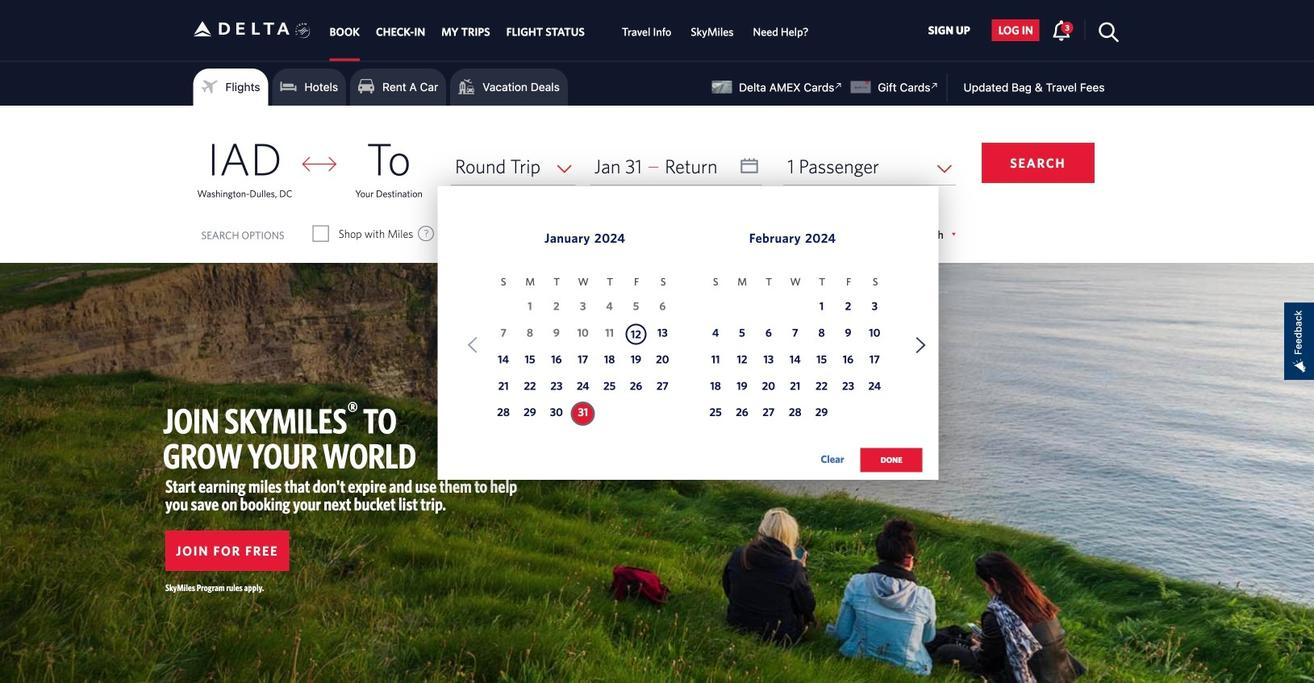 Task type: locate. For each thing, give the bounding box(es) containing it.
None text field
[[590, 148, 763, 185]]

2 this link opens another site in a new window that may not follow the same accessibility policies as delta air lines. image from the left
[[928, 78, 943, 94]]

None checkbox
[[314, 226, 328, 242], [602, 226, 616, 242], [314, 226, 328, 242], [602, 226, 616, 242]]

1 this link opens another site in a new window that may not follow the same accessibility policies as delta air lines. image from the left
[[831, 78, 847, 94]]

tab list
[[322, 0, 819, 61]]

None field
[[451, 148, 576, 185], [784, 148, 956, 185], [451, 148, 576, 185], [784, 148, 956, 185]]

0 horizontal spatial this link opens another site in a new window that may not follow the same accessibility policies as delta air lines. image
[[831, 78, 847, 94]]

this link opens another site in a new window that may not follow the same accessibility policies as delta air lines. image
[[831, 78, 847, 94], [928, 78, 943, 94]]

tab panel
[[0, 106, 1315, 489]]

1 horizontal spatial this link opens another site in a new window that may not follow the same accessibility policies as delta air lines. image
[[928, 78, 943, 94]]

calendar expanded, use arrow keys to select date application
[[438, 186, 939, 489]]



Task type: describe. For each thing, give the bounding box(es) containing it.
delta air lines image
[[193, 4, 290, 54]]

skyteam image
[[295, 6, 311, 56]]



